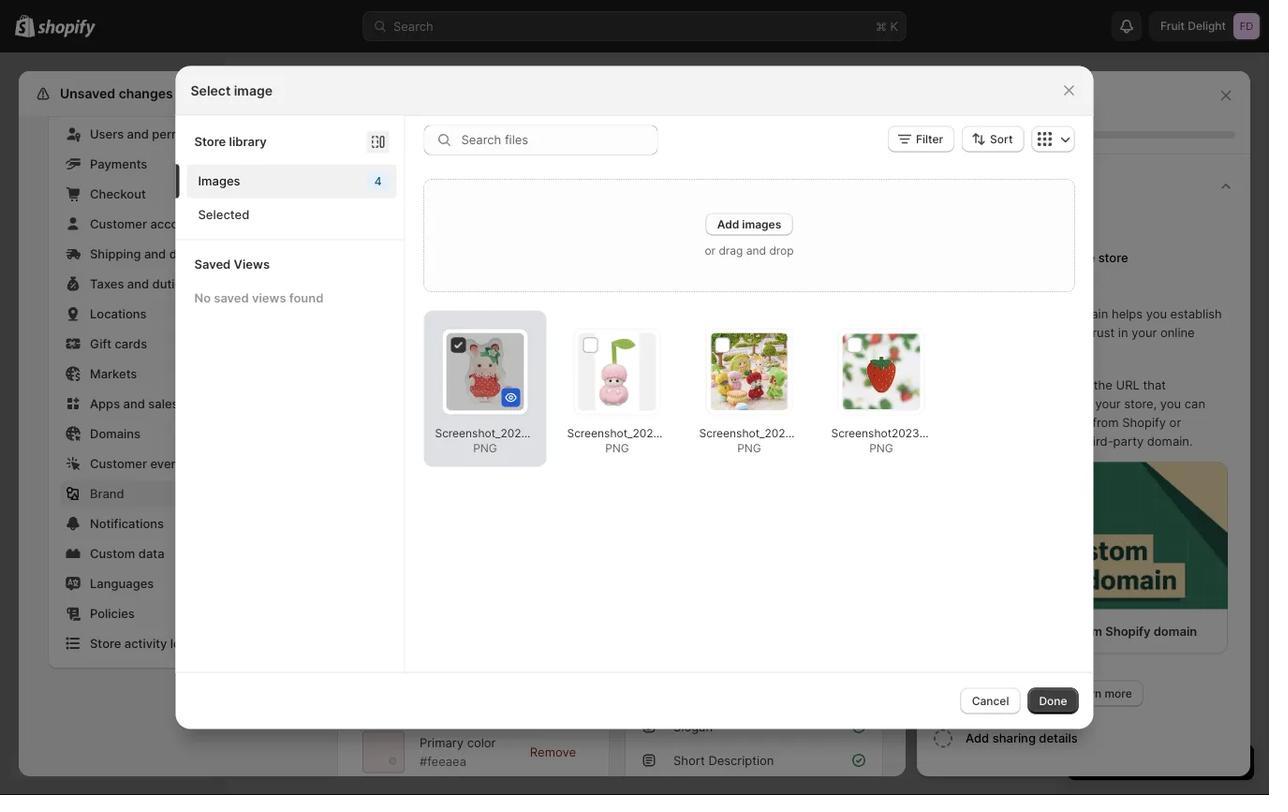 Task type: locate. For each thing, give the bounding box(es) containing it.
you left 'add?'
[[717, 401, 739, 415]]

by down assets
[[697, 336, 710, 349]]

locations
[[90, 306, 147, 321]]

media,
[[425, 684, 463, 699]]

gift
[[90, 336, 112, 351]]

0 horizontal spatial svg,
[[422, 292, 448, 305]]

0 horizontal spatial by
[[386, 364, 400, 379]]

saved
[[194, 257, 231, 271]]

png, up width:
[[451, 292, 479, 305]]

social up into
[[438, 364, 471, 379]]

jpg. inside add a square logo heic, webp, svg, png, or jpg. recommended: 512×512 pixels minimum.
[[435, 460, 459, 474]]

0 horizontal spatial jpg.
[[435, 460, 459, 474]]

minimum. inside add a square logo heic, webp, svg, png, or jpg. recommended: 512×512 pixels minimum.
[[421, 490, 471, 504]]

add for add your first product
[[966, 216, 989, 231]]

0 horizontal spatial learn
[[761, 336, 791, 349]]

1 vertical spatial pixels
[[469, 475, 499, 489]]

1 horizontal spatial heic,
[[421, 445, 450, 459]]

select image dialog
[[0, 66, 1269, 729]]

screenshot_2023 10 19_at_10.12.27_am image
[[595, 333, 639, 411]]

1 horizontal spatial no
[[390, 545, 406, 559]]

if you want to change the url that customers use to visit your store, you can buy a custom domain from shopify or connect an existing third-party domain.
[[966, 377, 1205, 448]]

locations link
[[60, 301, 307, 327]]

1 vertical spatial be
[[380, 383, 394, 398]]

1 vertical spatial heic,
[[421, 445, 450, 459]]

languages
[[90, 576, 154, 591]]

store up add a custom domain button
[[1098, 250, 1128, 265]]

1 vertical spatial svg,
[[491, 445, 517, 459]]

0 vertical spatial minimum.
[[527, 307, 577, 320]]

png,
[[451, 292, 479, 305], [520, 445, 547, 459]]

description
[[708, 753, 774, 768]]

domain inside adding a custom domain helps you establish your brand and build trust in your online store.
[[1066, 306, 1108, 321]]

1 vertical spatial learn more link
[[1060, 680, 1143, 707]]

1 horizontal spatial that
[[1143, 377, 1166, 392]]

a up adding
[[993, 284, 1000, 298]]

0 vertical spatial svg,
[[422, 292, 448, 305]]

dialog containing set up your online store
[[917, 71, 1250, 795]]

online down 'product'
[[1060, 250, 1095, 265]]

your right on
[[541, 665, 567, 680]]

1 horizontal spatial brand
[[667, 321, 698, 334]]

1 vertical spatial that
[[453, 665, 476, 680]]

learn more link inside settings dialog
[[761, 336, 821, 349]]

add left square
[[421, 428, 445, 443]]

0 vertical spatial learn
[[761, 336, 791, 349]]

store activity log
[[90, 636, 188, 651]]

brand inside the your brand assets may be displayed differently by channel.
[[667, 321, 698, 334]]

1 vertical spatial store,
[[352, 684, 385, 699]]

png, inside add a square logo heic, webp, svg, png, or jpg. recommended: 512×512 pixels minimum.
[[520, 445, 547, 459]]

0 horizontal spatial no
[[194, 291, 211, 305]]

square
[[458, 428, 498, 443]]

channels
[[182, 396, 234, 411]]

add up customize on the right of page
[[966, 216, 989, 231]]

that
[[1143, 377, 1166, 392], [453, 665, 476, 680]]

svg,
[[422, 292, 448, 305], [491, 445, 517, 459]]

a inside add a square logo heic, webp, svg, png, or jpg. recommended: 512×512 pixels minimum.
[[448, 428, 455, 443]]

social down colors in the bottom left of the page
[[388, 684, 421, 699]]

0 vertical spatial by
[[697, 336, 710, 349]]

png down 'add?'
[[737, 441, 761, 455]]

log
[[170, 636, 188, 651]]

0 vertical spatial online
[[1002, 179, 1038, 193]]

store down 'policies'
[[90, 636, 121, 651]]

custom down customize your online store
[[1003, 284, 1046, 298]]

online inside adding a custom domain helps you establish your brand and build trust in your online store.
[[1160, 325, 1195, 340]]

0 vertical spatial buy
[[966, 415, 987, 429]]

add for add domain
[[977, 687, 999, 700]]

with
[[511, 545, 535, 559]]

1 vertical spatial social
[[388, 684, 421, 699]]

1 vertical spatial minimum.
[[421, 490, 471, 504]]

webp, inside heic, webp, svg, png, or jpg. recommended width: 512 pixels minimum.
[[385, 292, 419, 305]]

color
[[467, 735, 496, 750]]

add up adding
[[966, 284, 989, 298]]

512
[[471, 307, 490, 320]]

a inside button
[[993, 284, 1000, 298]]

0 horizontal spatial brand
[[378, 665, 411, 680]]

build
[[1057, 325, 1085, 340]]

payments link
[[60, 151, 307, 177]]

0 vertical spatial jpg.
[[496, 292, 520, 305]]

online up add your first product at the right top
[[1002, 179, 1038, 193]]

0 vertical spatial that
[[1143, 377, 1166, 392]]

or left drag
[[705, 243, 716, 257]]

2 customer from the top
[[90, 456, 147, 471]]

set
[[932, 179, 952, 193]]

or up 512
[[482, 292, 493, 305]]

by right used
[[386, 364, 400, 379]]

and right users
[[127, 126, 149, 141]]

1 horizontal spatial by
[[697, 336, 710, 349]]

online down establish
[[1160, 325, 1195, 340]]

0 vertical spatial learn more link
[[761, 336, 821, 349]]

10-
[[925, 426, 942, 440]]

assets
[[701, 321, 736, 334]]

more inside 'the brand colors that appear on your store, social media, and more'
[[492, 684, 521, 699]]

a left square
[[448, 428, 455, 443]]

your
[[640, 321, 664, 334]]

3 of 9 tasks completed
[[932, 113, 1054, 126]]

store library
[[194, 134, 267, 149]]

and right drag
[[746, 243, 766, 257]]

by
[[697, 336, 710, 349], [386, 364, 400, 379]]

how to buy a custom shopify domain
[[979, 624, 1197, 639]]

learn right done
[[1071, 687, 1102, 700]]

pixels inside add a square logo heic, webp, svg, png, or jpg. recommended: 512×512 pixels minimum.
[[469, 475, 499, 489]]

2 vertical spatial online
[[1160, 325, 1195, 340]]

1 horizontal spatial learn
[[1071, 687, 1102, 700]]

changes
[[119, 86, 173, 102]]

sort button
[[962, 126, 1024, 152]]

add inside select image dialog
[[717, 217, 739, 231]]

heic, webp, svg, png, or jpg. recommended width: 512 pixels minimum.
[[352, 292, 577, 320]]

gift cards link
[[60, 331, 307, 357]]

no inside settings dialog
[[390, 545, 406, 559]]

no left saved
[[194, 291, 211, 305]]

no for no saved views found
[[194, 291, 211, 305]]

online inside button
[[1002, 179, 1038, 193]]

your down first
[[1031, 250, 1057, 265]]

more down displayed
[[794, 336, 821, 349]]

learn more up add sharing details button
[[1071, 687, 1132, 700]]

taxes
[[90, 276, 124, 291]]

remove button
[[519, 739, 587, 765]]

logo?
[[410, 545, 441, 559]]

brand link
[[60, 481, 307, 507]]

that up media, at left bottom
[[453, 665, 476, 680]]

trust
[[1088, 325, 1115, 340]]

unsaved changes
[[60, 86, 173, 102]]

your inside button
[[993, 216, 1018, 231]]

screenshot2023 10 18at3.37.55pm image
[[843, 334, 920, 410]]

want
[[1001, 377, 1029, 392]]

party
[[1113, 434, 1144, 448]]

brand inside 'the brand colors that appear on your store, social media, and more'
[[378, 665, 411, 680]]

pixels down 'recommended:'
[[469, 475, 499, 489]]

add right mark add sharing details as done "icon"
[[966, 731, 989, 746]]

k
[[890, 19, 898, 33]]

add for add images
[[717, 217, 739, 231]]

1 vertical spatial webp,
[[453, 445, 488, 459]]

1 horizontal spatial store,
[[1124, 396, 1157, 411]]

1 vertical spatial shopify
[[1105, 624, 1151, 639]]

0 vertical spatial webp,
[[385, 292, 419, 305]]

should
[[674, 401, 714, 415]]

your up from
[[1095, 396, 1121, 411]]

1 horizontal spatial webp,
[[453, 445, 488, 459]]

customer accounts
[[90, 216, 204, 231]]

a inside used by some social media channels. may be cropped into a circle.
[[474, 383, 481, 398]]

1 vertical spatial online
[[1060, 250, 1095, 265]]

buy up connect on the right of the page
[[966, 415, 987, 429]]

social inside used by some social media channels. may be cropped into a circle.
[[438, 364, 471, 379]]

brand for differently
[[667, 321, 698, 334]]

0 horizontal spatial learn more
[[761, 336, 821, 349]]

minimum. down 512×512
[[421, 490, 471, 504]]

1 vertical spatial customer
[[90, 456, 147, 471]]

learn more link down displayed
[[761, 336, 821, 349]]

1 vertical spatial png,
[[520, 445, 547, 459]]

or inside add a square logo heic, webp, svg, png, or jpg. recommended: 512×512 pixels minimum.
[[421, 460, 431, 474]]

webp, down square
[[453, 445, 488, 459]]

customer for customer accounts
[[90, 216, 147, 231]]

store.
[[966, 344, 998, 358]]

by inside the your brand assets may be displayed differently by channel.
[[697, 336, 710, 349]]

custom up an
[[1001, 415, 1043, 429]]

and down appear
[[467, 684, 488, 699]]

or inside select image dialog
[[705, 243, 716, 257]]

1 horizontal spatial more
[[794, 336, 821, 349]]

png left essential
[[605, 441, 629, 455]]

2 horizontal spatial brand
[[995, 325, 1028, 340]]

existing
[[1033, 434, 1078, 448]]

a down "customers"
[[991, 415, 997, 429]]

custom down add a custom domain
[[1020, 306, 1063, 321]]

store up 'product'
[[1041, 179, 1071, 193]]

and left build
[[1032, 325, 1053, 340]]

add inside add a square logo heic, webp, svg, png, or jpg. recommended: 512×512 pixels minimum.
[[421, 428, 445, 443]]

a inside adding a custom domain helps you establish your brand and build trust in your online store.
[[1010, 306, 1017, 321]]

1 png from the left
[[473, 441, 497, 455]]

1 vertical spatial no
[[390, 545, 406, 559]]

adding a custom domain helps you establish your brand and build trust in your online store.
[[966, 306, 1222, 358]]

the
[[352, 665, 374, 680]]

0 horizontal spatial png,
[[451, 292, 479, 305]]

1 horizontal spatial minimum.
[[527, 307, 577, 320]]

0 horizontal spatial learn more link
[[761, 336, 821, 349]]

your inside 'the brand colors that appear on your store, social media, and more'
[[541, 665, 567, 680]]

2 horizontal spatial online
[[1160, 325, 1195, 340]]

0 horizontal spatial more
[[492, 684, 521, 699]]

search
[[393, 19, 433, 33]]

9
[[956, 113, 963, 126]]

1 horizontal spatial jpg.
[[496, 292, 520, 305]]

0 vertical spatial learn more
[[761, 336, 821, 349]]

custom
[[90, 546, 135, 561]]

dialog
[[917, 71, 1250, 795]]

store inside button
[[932, 776, 964, 791]]

0 vertical spatial store,
[[1124, 396, 1157, 411]]

domain.
[[1147, 434, 1193, 448]]

to up use
[[1033, 377, 1044, 392]]

no left 'logo?'
[[390, 545, 406, 559]]

1 vertical spatial learn
[[1071, 687, 1102, 700]]

no inside select image dialog
[[194, 291, 211, 305]]

learn down displayed
[[761, 336, 791, 349]]

or up domain.
[[1170, 415, 1181, 429]]

1 vertical spatial learn more
[[1071, 687, 1132, 700]]

be inside the your brand assets may be displayed differently by channel.
[[764, 321, 778, 334]]

to
[[1033, 377, 1044, 392], [1054, 396, 1065, 411], [1008, 624, 1020, 639]]

1 horizontal spatial to
[[1033, 377, 1044, 392]]

to right use
[[1054, 396, 1065, 411]]

jpg. up media
[[496, 292, 520, 305]]

notifications
[[90, 516, 164, 531]]

store up 'payments' "link"
[[194, 134, 226, 149]]

1 vertical spatial store
[[1098, 250, 1128, 265]]

that right url
[[1143, 377, 1166, 392]]

custom data
[[90, 546, 164, 561]]

1 horizontal spatial png,
[[520, 445, 547, 459]]

image
[[234, 82, 273, 98]]

0 horizontal spatial heic,
[[352, 292, 382, 305]]

details
[[1039, 731, 1078, 746]]

into
[[449, 383, 471, 398]]

screenshot_2023 10 18_at_4.16.29_pm image
[[711, 333, 787, 411]]

1 horizontal spatial learn more link
[[1060, 680, 1143, 707]]

0 horizontal spatial store
[[1041, 179, 1071, 193]]

learn more link up add sharing details button
[[1060, 680, 1143, 707]]

more up add sharing details button
[[1105, 687, 1132, 700]]

brand for your
[[378, 665, 411, 680]]

minimum. up the 'channels.'
[[527, 307, 577, 320]]

buy right how
[[1023, 624, 1045, 639]]

store left settings on the bottom right of page
[[932, 776, 964, 791]]

shipping and delivery
[[90, 246, 216, 261]]

0 horizontal spatial buy
[[966, 415, 987, 429]]

customer down domains
[[90, 456, 147, 471]]

png down screenshot2023- at the bottom right
[[869, 441, 893, 455]]

apps and sales channels
[[90, 396, 234, 411]]

0 vertical spatial be
[[764, 321, 778, 334]]

0 horizontal spatial social
[[388, 684, 421, 699]]

grid of selectable files element
[[424, 310, 1075, 467]]

a right adding
[[1010, 306, 1017, 321]]

store, inside 'the brand colors that appear on your store, social media, and more'
[[352, 684, 385, 699]]

png up 'recommended:'
[[473, 441, 497, 455]]

customer events link
[[60, 451, 307, 477]]

heic, up recommended
[[352, 292, 382, 305]]

0 vertical spatial shopify
[[1122, 415, 1166, 429]]

on
[[523, 665, 538, 680]]

add inside button
[[966, 216, 989, 231]]

1 horizontal spatial social
[[438, 364, 471, 379]]

or
[[705, 243, 716, 257], [482, 292, 493, 305], [1170, 415, 1181, 429], [421, 460, 431, 474]]

you right helps
[[1146, 306, 1167, 321]]

0 vertical spatial customer
[[90, 216, 147, 231]]

customer down the checkout
[[90, 216, 147, 231]]

pixels right 512
[[493, 307, 523, 320]]

store
[[194, 134, 226, 149], [714, 367, 746, 382], [90, 636, 121, 651], [932, 776, 964, 791]]

a right into
[[474, 383, 481, 398]]

0 vertical spatial heic,
[[352, 292, 382, 305]]

1 horizontal spatial store
[[1098, 250, 1128, 265]]

you
[[1146, 306, 1167, 321], [977, 377, 998, 392], [1160, 396, 1181, 411], [717, 401, 739, 415]]

no for no logo? create one with hatchful
[[390, 545, 406, 559]]

4 png from the left
[[869, 441, 893, 455]]

0 horizontal spatial store,
[[352, 684, 385, 699]]

heic, up 512×512
[[421, 445, 450, 459]]

more down appear
[[492, 684, 521, 699]]

and down customer accounts
[[144, 246, 166, 261]]

0 vertical spatial png,
[[451, 292, 479, 305]]

0 vertical spatial no
[[194, 291, 211, 305]]

0 vertical spatial store
[[1041, 179, 1071, 193]]

1 horizontal spatial svg,
[[491, 445, 517, 459]]

tasks
[[966, 113, 995, 126]]

svg, up width:
[[422, 292, 448, 305]]

webp, up recommended
[[385, 292, 419, 305]]

learn more down displayed
[[761, 336, 821, 349]]

0 horizontal spatial that
[[453, 665, 476, 680]]

custom data link
[[60, 540, 307, 567]]

1 vertical spatial by
[[386, 364, 400, 379]]

1 vertical spatial jpg.
[[435, 460, 459, 474]]

unsaved
[[60, 86, 115, 102]]

add up sharing
[[977, 687, 999, 700]]

svg, inside heic, webp, svg, png, or jpg. recommended width: 512 pixels minimum.
[[422, 292, 448, 305]]

learn
[[761, 336, 791, 349], [1071, 687, 1102, 700]]

brand right the
[[378, 665, 411, 680]]

brand down adding
[[995, 325, 1028, 340]]

0 vertical spatial social
[[438, 364, 471, 379]]

png, down logo
[[520, 445, 547, 459]]

your right up
[[973, 179, 999, 193]]

0 horizontal spatial webp,
[[385, 292, 419, 305]]

learn inside add a custom domain element
[[1071, 687, 1102, 700]]

buy
[[966, 415, 987, 429], [1023, 624, 1045, 639]]

select image
[[191, 82, 273, 98]]

0 vertical spatial pixels
[[493, 307, 523, 320]]

0 horizontal spatial be
[[380, 383, 394, 398]]

store inside button
[[1041, 179, 1071, 193]]

displayed
[[781, 321, 831, 334]]

domains link
[[60, 421, 307, 447]]

0 horizontal spatial online
[[1002, 179, 1038, 193]]

or drag and drop
[[705, 243, 794, 257]]

store inside select image dialog
[[194, 134, 226, 149]]

store for store activity log
[[90, 636, 121, 651]]

brand up differently
[[667, 321, 698, 334]]

4
[[374, 174, 382, 188]]

1 horizontal spatial buy
[[1023, 624, 1045, 639]]

colors
[[415, 665, 450, 680]]

recommended
[[352, 307, 432, 320]]

and inside 'the brand colors that appear on your store, social media, and more'
[[467, 684, 488, 699]]

add up drag
[[717, 217, 739, 231]]

1 horizontal spatial be
[[764, 321, 778, 334]]

custom
[[1003, 284, 1046, 298], [1020, 306, 1063, 321], [1001, 415, 1043, 429], [1058, 624, 1102, 639]]

or inside heic, webp, svg, png, or jpg. recommended width: 512 pixels minimum.
[[482, 292, 493, 305]]

permissions
[[152, 126, 222, 141]]

your left first
[[993, 216, 1018, 231]]

1 customer from the top
[[90, 216, 147, 231]]

to right how
[[1008, 624, 1020, 639]]

svg, up 'recommended:'
[[491, 445, 517, 459]]

2 png from the left
[[605, 441, 629, 455]]

store, inside if you want to change the url that customers use to visit your store, you can buy a custom domain from shopify or connect an existing third-party domain.
[[1124, 396, 1157, 411]]

1 vertical spatial to
[[1054, 396, 1065, 411]]

you left can
[[1160, 396, 1181, 411]]

0 horizontal spatial minimum.
[[421, 490, 471, 504]]

1 horizontal spatial learn more
[[1071, 687, 1132, 700]]

from
[[1092, 415, 1119, 429]]

2 horizontal spatial more
[[1105, 687, 1132, 700]]

store, down the
[[352, 684, 385, 699]]

1 horizontal spatial online
[[1060, 250, 1095, 265]]

buy inside if you want to change the url that customers use to visit your store, you can buy a custom domain from shopify or connect an existing third-party domain.
[[966, 415, 987, 429]]

jpg. up 512×512
[[435, 460, 459, 474]]

or up 512×512
[[421, 460, 431, 474]]

completed
[[998, 113, 1054, 126]]

drop
[[769, 243, 794, 257]]

store, down url
[[1124, 396, 1157, 411]]

add a custom domain
[[966, 284, 1092, 298]]

width:
[[435, 307, 468, 320]]

establish
[[1170, 306, 1222, 321]]

0 horizontal spatial to
[[1008, 624, 1020, 639]]



Task type: vqa. For each thing, say whether or not it's contained in the screenshot.
'TEXT BOX'
no



Task type: describe. For each thing, give the bounding box(es) containing it.
customer events
[[90, 456, 189, 471]]

customize your online store button
[[966, 241, 1243, 274]]

⌘ k
[[876, 19, 898, 33]]

users and permissions link
[[60, 121, 307, 147]]

can
[[1185, 396, 1205, 411]]

your inside 'button'
[[1031, 250, 1057, 265]]

customer for customer events
[[90, 456, 147, 471]]

learn inside settings dialog
[[761, 336, 791, 349]]

store settings button
[[924, 763, 1243, 795]]

appear
[[480, 665, 520, 680]]

visit
[[1069, 396, 1092, 411]]

and inside select image dialog
[[746, 243, 766, 257]]

your brand assets may be displayed differently by channel.
[[640, 321, 831, 349]]

store inside 'button'
[[1098, 250, 1128, 265]]

screenshot2023-
[[831, 426, 925, 440]]

gift cards
[[90, 336, 147, 351]]

jpg. inside heic, webp, svg, png, or jpg. recommended width: 512 pixels minimum.
[[496, 292, 520, 305]]

heic, inside heic, webp, svg, png, or jpg. recommended width: 512 pixels minimum.
[[352, 292, 382, 305]]

be inside used by some social media channels. may be cropped into a circle.
[[380, 383, 394, 398]]

data
[[138, 546, 164, 561]]

markets
[[90, 366, 137, 381]]

or inside if you want to change the url that customers use to visit your store, you can buy a custom domain from shopify or connect an existing third-party domain.
[[1170, 415, 1181, 429]]

add a custom domain element
[[928, 304, 1243, 707]]

social inside 'the brand colors that appear on your store, social media, and more'
[[388, 684, 421, 699]]

channel.
[[713, 336, 758, 349]]

primary color #feeaea
[[420, 735, 496, 768]]

product
[[1048, 216, 1094, 231]]

a inside if you want to change the url that customers use to visit your store, you can buy a custom domain from shopify or connect an existing third-party domain.
[[991, 415, 997, 429]]

shopify image
[[38, 19, 96, 38]]

of
[[942, 113, 953, 126]]

customize
[[966, 250, 1028, 265]]

0 vertical spatial to
[[1033, 377, 1044, 392]]

svg, inside add a square logo heic, webp, svg, png, or jpg. recommended: 512×512 pixels minimum.
[[491, 445, 517, 459]]

activity
[[124, 636, 167, 651]]

custom up done
[[1058, 624, 1102, 639]]

18at3.37.55pm
[[942, 426, 1020, 440]]

domain inside button
[[1049, 284, 1092, 298]]

cards
[[115, 336, 147, 351]]

you inside settings dialog
[[717, 401, 739, 415]]

add?
[[742, 401, 771, 415]]

sort
[[990, 132, 1013, 146]]

apps
[[90, 396, 120, 411]]

3 png from the left
[[737, 441, 761, 455]]

shipping
[[90, 246, 141, 261]]

and right apps
[[123, 396, 145, 411]]

saved
[[214, 291, 249, 305]]

store settings
[[932, 776, 1015, 791]]

change button
[[352, 258, 473, 284]]

brand inside adding a custom domain helps you establish your brand and build trust in your online store.
[[995, 325, 1028, 340]]

store for store library
[[194, 134, 226, 149]]

short description
[[673, 753, 774, 768]]

essential
[[640, 435, 706, 449]]

delivery
[[169, 246, 216, 261]]

used by some social media channels. may be cropped into a circle.
[[352, 364, 568, 398]]

more inside add a custom domain element
[[1105, 687, 1132, 700]]

integrated channel icon image
[[640, 365, 658, 384]]

add images
[[717, 217, 781, 231]]

domain inside if you want to change the url that customers use to visit your store, you can buy a custom domain from shopify or connect an existing third-party domain.
[[1047, 415, 1089, 429]]

learn more link inside add a custom domain element
[[1060, 680, 1143, 707]]

how
[[979, 624, 1005, 639]]

saved views
[[194, 257, 270, 271]]

you inside adding a custom domain helps you establish your brand and build trust in your online store.
[[1146, 306, 1167, 321]]

that inside 'the brand colors that appear on your store, social media, and more'
[[453, 665, 476, 680]]

1 vertical spatial buy
[[1023, 624, 1045, 639]]

heic, inside add a square logo heic, webp, svg, png, or jpg. recommended: 512×512 pixels minimum.
[[421, 445, 450, 459]]

duties
[[152, 276, 188, 291]]

found
[[289, 291, 323, 305]]

store activity log link
[[60, 630, 307, 657]]

pixels inside heic, webp, svg, png, or jpg. recommended width: 512 pixels minimum.
[[493, 307, 523, 320]]

set up your online store
[[932, 179, 1071, 193]]

add sharing details
[[966, 731, 1078, 746]]

policies link
[[60, 600, 307, 627]]

may
[[352, 383, 376, 398]]

and inside 'link'
[[144, 246, 166, 261]]

screenshot_2023 10 19_at_10.49.29_am image
[[447, 333, 524, 411]]

by inside used by some social media channels. may be cropped into a circle.
[[386, 364, 400, 379]]

mark add sharing details as done image
[[932, 727, 954, 750]]

add for add a square logo heic, webp, svg, png, or jpg. recommended: 512×512 pixels minimum.
[[421, 428, 445, 443]]

webp, inside add a square logo heic, webp, svg, png, or jpg. recommended: 512×512 pixels minimum.
[[453, 445, 488, 459]]

learn more inside settings dialog
[[761, 336, 821, 349]]

add for add sharing details
[[966, 731, 989, 746]]

change
[[392, 264, 434, 277]]

the brand colors that appear on your store, social media, and more
[[352, 665, 567, 699]]

add your first product button
[[966, 207, 1243, 241]]

and right taxes
[[127, 276, 149, 291]]

third-
[[1081, 434, 1113, 448]]

store down channel.
[[714, 367, 746, 382]]

minimum. inside heic, webp, svg, png, or jpg. recommended width: 512 pixels minimum.
[[527, 307, 577, 320]]

2 horizontal spatial to
[[1054, 396, 1065, 411]]

policies
[[90, 606, 135, 621]]

library
[[229, 134, 267, 149]]

add for add a custom domain
[[966, 284, 989, 298]]

no logo? create one with hatchful
[[390, 545, 587, 559]]

an
[[1016, 434, 1030, 448]]

your up "store."
[[966, 325, 991, 340]]

you right if at the top
[[977, 377, 998, 392]]

#feeaea
[[420, 754, 466, 768]]

customize your online store
[[966, 250, 1128, 265]]

images
[[198, 174, 240, 188]]

your right in
[[1132, 325, 1157, 340]]

that inside if you want to change the url that customers use to visit your store, you can buy a custom domain from shopify or connect an existing third-party domain.
[[1143, 377, 1166, 392]]

shopify inside if you want to change the url that customers use to visit your store, you can buy a custom domain from shopify or connect an existing third-party domain.
[[1122, 415, 1166, 429]]

recommended:
[[462, 460, 545, 474]]

done button
[[1028, 688, 1079, 714]]

custom inside adding a custom domain helps you establish your brand and build trust in your online store.
[[1020, 306, 1063, 321]]

512×512
[[421, 475, 466, 489]]

connect
[[966, 434, 1012, 448]]

settings
[[56, 86, 109, 102]]

custom inside if you want to change the url that customers use to visit your store, you can buy a custom domain from shopify or connect an existing third-party domain.
[[1001, 415, 1043, 429]]

users and permissions
[[90, 126, 222, 141]]

url
[[1116, 377, 1140, 392]]

apps and sales channels link
[[60, 391, 307, 417]]

and inside adding a custom domain helps you establish your brand and build trust in your online store.
[[1032, 325, 1053, 340]]

png, inside heic, webp, svg, png, or jpg. recommended width: 512 pixels minimum.
[[451, 292, 479, 305]]

checkout
[[90, 186, 146, 201]]

mark add a custom domain as done image
[[932, 280, 954, 303]]

your inside button
[[973, 179, 999, 193]]

settings dialog
[[19, 0, 906, 795]]

png inside screenshot2023-10-18at3.37.55pm png
[[869, 441, 893, 455]]

store for store settings
[[932, 776, 964, 791]]

online inside 'button'
[[1060, 250, 1095, 265]]

2 vertical spatial to
[[1008, 624, 1020, 639]]

no logo? create one with hatchful link
[[390, 545, 587, 559]]

brand
[[90, 486, 124, 501]]

first
[[1022, 216, 1045, 231]]

a right how
[[1048, 624, 1055, 639]]

Search files text field
[[461, 125, 658, 155]]

learn more inside add a custom domain element
[[1071, 687, 1132, 700]]

cancel button
[[961, 688, 1020, 714]]

use
[[1030, 396, 1050, 411]]

add sharing details button
[[966, 722, 1243, 755]]

filter
[[916, 132, 943, 146]]

events
[[150, 456, 189, 471]]

sharing
[[993, 731, 1036, 746]]

circle.
[[485, 383, 519, 398]]

your inside if you want to change the url that customers use to visit your store, you can buy a custom domain from shopify or connect an existing third-party domain.
[[1095, 396, 1121, 411]]

cancel
[[972, 694, 1009, 708]]

custom inside button
[[1003, 284, 1046, 298]]

add a custom domain button
[[966, 274, 1243, 304]]

differently
[[640, 336, 694, 349]]



